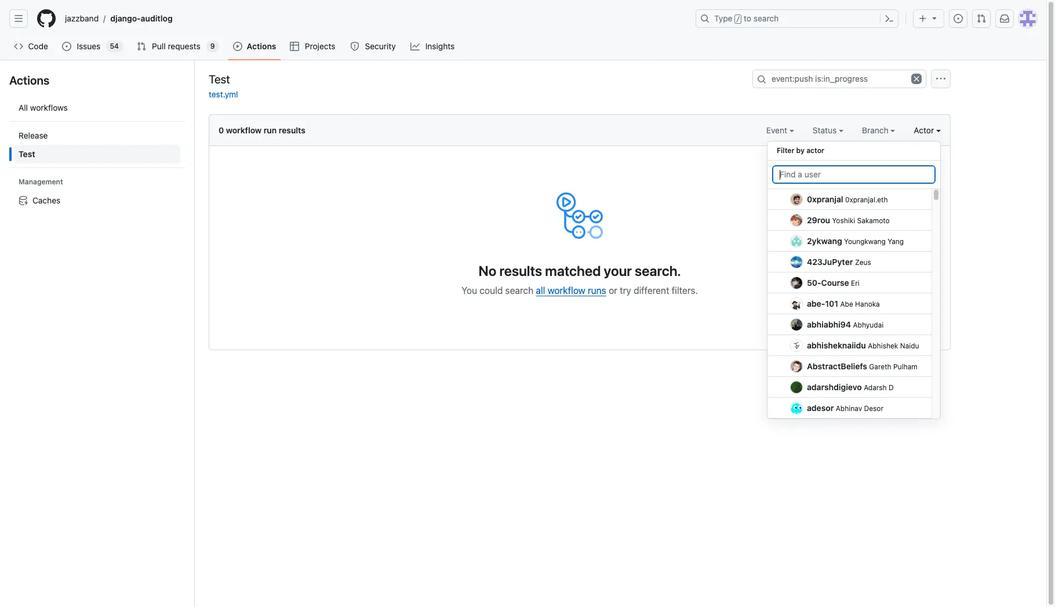 Task type: describe. For each thing, give the bounding box(es) containing it.
git pull request image
[[978, 14, 987, 23]]

0 horizontal spatial workflow
[[226, 125, 262, 135]]

desor
[[865, 404, 884, 413]]

all workflows link
[[14, 99, 180, 117]]

caches
[[32, 196, 60, 205]]

release link
[[14, 126, 180, 145]]

/ for jazzband
[[103, 14, 106, 23]]

423jupyter
[[808, 257, 854, 267]]

@adarshdigievo image
[[791, 381, 803, 393]]

type / to search
[[715, 13, 779, 23]]

test link
[[14, 145, 180, 164]]

54
[[110, 42, 119, 50]]

projects link
[[286, 38, 341, 55]]

@abhisheknaiidu image
[[791, 340, 803, 351]]

insights
[[426, 41, 455, 51]]

show workflow options image
[[937, 74, 946, 84]]

yang
[[888, 237, 905, 246]]

run
[[264, 125, 277, 135]]

to
[[744, 13, 752, 23]]

graph image
[[411, 42, 420, 51]]

d
[[889, 384, 895, 392]]

type
[[715, 13, 733, 23]]

abe-101 abe hanoka
[[808, 299, 881, 309]]

pulham
[[894, 363, 918, 371]]

issue opened image
[[62, 42, 72, 51]]

all
[[19, 103, 28, 113]]

runs
[[588, 285, 607, 296]]

eri
[[852, 279, 860, 288]]

try
[[620, 285, 632, 296]]

notifications image
[[1001, 14, 1010, 23]]

security link
[[346, 38, 402, 55]]

50-course eri
[[808, 278, 860, 288]]

@abhiabhi94 image
[[791, 319, 803, 330]]

issues
[[77, 41, 101, 51]]

projects
[[305, 41, 336, 51]]

abhiabhi94
[[808, 320, 852, 330]]

all
[[536, 285, 546, 296]]

0
[[219, 125, 224, 135]]

/ for type
[[737, 15, 741, 23]]

yoshiki
[[833, 216, 856, 225]]

0 horizontal spatial actions
[[9, 74, 49, 87]]

code image
[[14, 42, 23, 51]]

sakamoto
[[858, 216, 890, 225]]

command palette image
[[885, 14, 895, 23]]

naidu
[[901, 342, 920, 350]]

triangle down image
[[931, 13, 940, 23]]

filter by actor
[[777, 146, 825, 155]]

issue opened image
[[954, 14, 964, 23]]

shield image
[[350, 42, 360, 51]]

@adesor image
[[791, 402, 803, 414]]

0 workflow run results
[[219, 125, 306, 135]]

0xpranjal
[[808, 194, 844, 204]]

9
[[210, 42, 215, 50]]

status button
[[813, 124, 844, 136]]

jazzband
[[65, 13, 99, 23]]

no results matched your search.
[[479, 263, 682, 279]]

branch
[[863, 125, 891, 135]]

@50 course image
[[791, 277, 803, 289]]

security
[[365, 41, 396, 51]]

django-auditlog link
[[106, 9, 177, 28]]

code
[[28, 41, 48, 51]]

@2ykwang image
[[791, 235, 803, 247]]

actor
[[807, 146, 825, 155]]

29rou
[[808, 215, 831, 225]]

abe-
[[808, 299, 826, 309]]

you could search all workflow runs or try different filters.
[[462, 285, 699, 296]]

Find a user text field
[[773, 165, 936, 184]]

table image
[[290, 42, 300, 51]]

list containing all workflows
[[9, 94, 185, 215]]

50-
[[808, 278, 822, 288]]

adarshdigievo adarsh d
[[808, 382, 895, 392]]

clear filters image
[[912, 74, 923, 84]]

adarsh
[[865, 384, 888, 392]]

filter workflows element
[[14, 126, 180, 164]]

or
[[609, 285, 618, 296]]

course
[[822, 278, 850, 288]]

adesor
[[808, 403, 835, 413]]

jazzband / django-auditlog
[[65, 13, 173, 23]]

actor button
[[915, 124, 942, 136]]



Task type: vqa. For each thing, say whether or not it's contained in the screenshot.
the year
no



Task type: locate. For each thing, give the bounding box(es) containing it.
0xpranjal.eth
[[846, 196, 889, 204]]

workflow right 0
[[226, 125, 262, 135]]

workflows
[[30, 103, 68, 113]]

django-
[[110, 13, 141, 23]]

1 horizontal spatial test
[[209, 72, 230, 86]]

1 horizontal spatial workflow
[[548, 285, 586, 296]]

auditlog
[[141, 13, 173, 23]]

test.yml link
[[209, 89, 238, 99]]

release
[[19, 131, 48, 140]]

pull requests
[[152, 41, 201, 51]]

0 vertical spatial list
[[60, 9, 689, 28]]

status
[[813, 125, 840, 135]]

/ left the django-
[[103, 14, 106, 23]]

0 vertical spatial actions
[[247, 41, 276, 51]]

abe
[[841, 300, 854, 309]]

@29rou image
[[791, 214, 803, 226]]

insights link
[[406, 38, 461, 55]]

filters.
[[672, 285, 699, 296]]

homepage image
[[37, 9, 56, 28]]

event
[[767, 125, 790, 135]]

@0xpranjal image
[[791, 194, 803, 205]]

/ inside jazzband / django-auditlog
[[103, 14, 106, 23]]

search right to
[[754, 13, 779, 23]]

results up the 'all'
[[500, 263, 543, 279]]

2ykwang
[[808, 236, 843, 246]]

by
[[797, 146, 805, 155]]

actions
[[247, 41, 276, 51], [9, 74, 49, 87]]

adarshdigievo
[[808, 382, 863, 392]]

jazzband link
[[60, 9, 103, 28]]

1 horizontal spatial results
[[500, 263, 543, 279]]

workflow
[[226, 125, 262, 135], [548, 285, 586, 296]]

29rou yoshiki sakamoto
[[808, 215, 890, 225]]

play image
[[233, 42, 242, 51]]

gareth
[[870, 363, 892, 371]]

list containing jazzband
[[60, 9, 689, 28]]

git pull request image
[[137, 42, 146, 51]]

workflow down matched on the right top of page
[[548, 285, 586, 296]]

your
[[604, 263, 632, 279]]

1 vertical spatial actions
[[9, 74, 49, 87]]

search image
[[758, 75, 767, 84]]

youngkwang
[[845, 237, 887, 246]]

search left the 'all'
[[506, 285, 534, 296]]

@abstractbeliefs image
[[791, 361, 803, 372]]

filter
[[777, 146, 795, 155]]

101
[[826, 299, 839, 309]]

0 vertical spatial workflow
[[226, 125, 262, 135]]

1 horizontal spatial search
[[754, 13, 779, 23]]

abstractbeliefs gareth pulham
[[808, 361, 918, 371]]

actions up the "all"
[[9, 74, 49, 87]]

@abe 101 image
[[791, 298, 803, 310]]

pull
[[152, 41, 166, 51]]

abhiabhi94 abhyudai
[[808, 320, 884, 330]]

1 horizontal spatial /
[[737, 15, 741, 23]]

no
[[479, 263, 497, 279]]

you
[[462, 285, 478, 296]]

0 horizontal spatial /
[[103, 14, 106, 23]]

test up test.yml link
[[209, 72, 230, 86]]

abhishek
[[869, 342, 899, 350]]

1 vertical spatial test
[[19, 149, 35, 159]]

plus image
[[919, 14, 928, 23]]

/
[[103, 14, 106, 23], [737, 15, 741, 23]]

1 horizontal spatial actions
[[247, 41, 276, 51]]

1 vertical spatial results
[[500, 263, 543, 279]]

could
[[480, 285, 503, 296]]

all workflow runs link
[[536, 285, 607, 296]]

github actions image
[[557, 193, 603, 239]]

zeus
[[856, 258, 872, 267]]

results
[[279, 125, 306, 135], [500, 263, 543, 279]]

None search field
[[753, 70, 927, 88]]

code link
[[9, 38, 53, 55]]

1 vertical spatial list
[[9, 94, 185, 215]]

2ykwang youngkwang yang
[[808, 236, 905, 246]]

list
[[60, 9, 689, 28], [9, 94, 185, 215]]

all workflows
[[19, 103, 68, 113]]

@423jupyter image
[[791, 256, 803, 268]]

actions right play icon
[[247, 41, 276, 51]]

0xpranjal 0xpranjal.eth
[[808, 194, 889, 204]]

0 horizontal spatial test
[[19, 149, 35, 159]]

0 vertical spatial results
[[279, 125, 306, 135]]

0 horizontal spatial results
[[279, 125, 306, 135]]

test down 'release'
[[19, 149, 35, 159]]

abhisheknaiidu abhishek naidu
[[808, 341, 920, 350]]

1 vertical spatial workflow
[[548, 285, 586, 296]]

test inside filter workflows element
[[19, 149, 35, 159]]

0 vertical spatial search
[[754, 13, 779, 23]]

menu containing 0xpranjal
[[768, 136, 942, 429]]

caches link
[[14, 191, 180, 210]]

abhisheknaiidu
[[808, 341, 867, 350]]

matched
[[546, 263, 601, 279]]

1 vertical spatial search
[[506, 285, 534, 296]]

0 vertical spatial test
[[209, 72, 230, 86]]

menu
[[768, 136, 942, 429]]

hanoka
[[856, 300, 881, 309]]

management
[[19, 178, 63, 186]]

event button
[[767, 124, 795, 136]]

requests
[[168, 41, 201, 51]]

adesor abhinav desor
[[808, 403, 884, 413]]

search
[[754, 13, 779, 23], [506, 285, 534, 296]]

423jupyter zeus
[[808, 257, 872, 267]]

abhinav
[[837, 404, 863, 413]]

abhyudai
[[854, 321, 884, 330]]

/ left to
[[737, 15, 741, 23]]

search.
[[635, 263, 682, 279]]

actor
[[915, 125, 937, 135]]

/ inside type / to search
[[737, 15, 741, 23]]

results right run
[[279, 125, 306, 135]]

actions link
[[228, 38, 281, 55]]

different
[[634, 285, 670, 296]]

0 horizontal spatial search
[[506, 285, 534, 296]]

abstractbeliefs
[[808, 361, 868, 371]]



